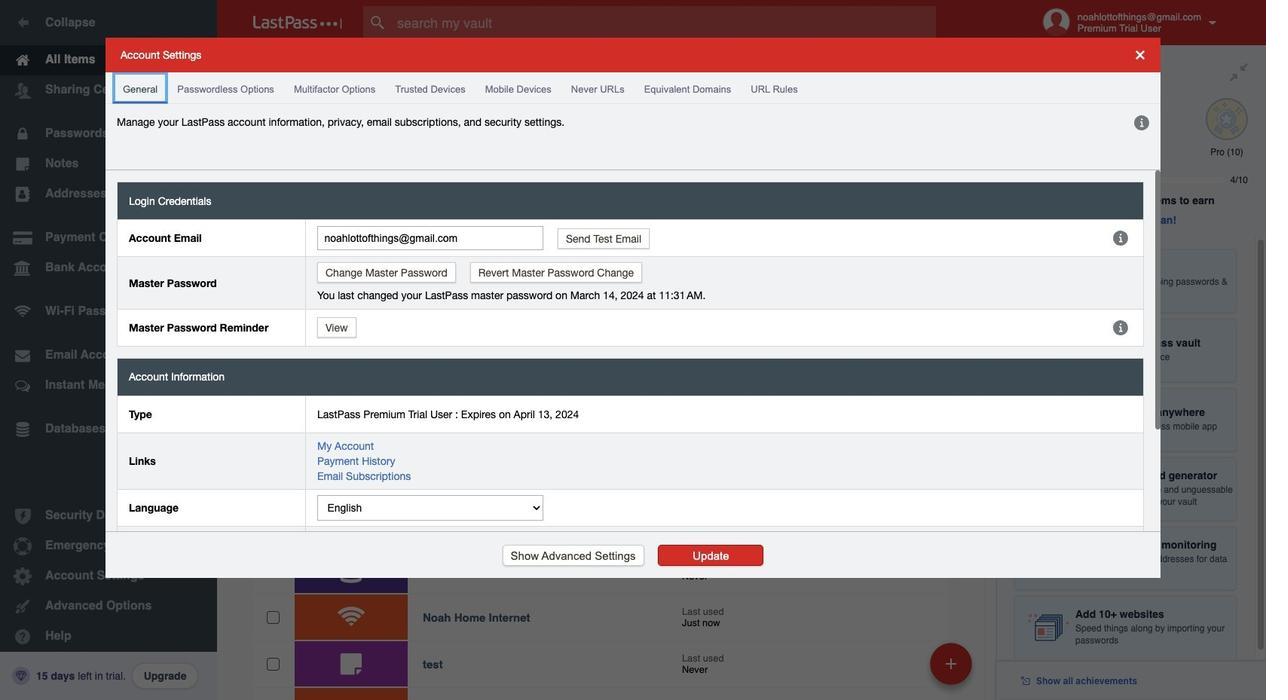 Task type: describe. For each thing, give the bounding box(es) containing it.
vault options navigation
[[217, 45, 997, 90]]

search my vault text field
[[363, 6, 966, 39]]



Task type: locate. For each thing, give the bounding box(es) containing it.
new item navigation
[[925, 639, 982, 701]]

new item image
[[946, 659, 957, 669]]

lastpass image
[[253, 16, 342, 29]]

Search search field
[[363, 6, 966, 39]]

main navigation navigation
[[0, 0, 217, 701]]



Task type: vqa. For each thing, say whether or not it's contained in the screenshot.
Search search box
yes



